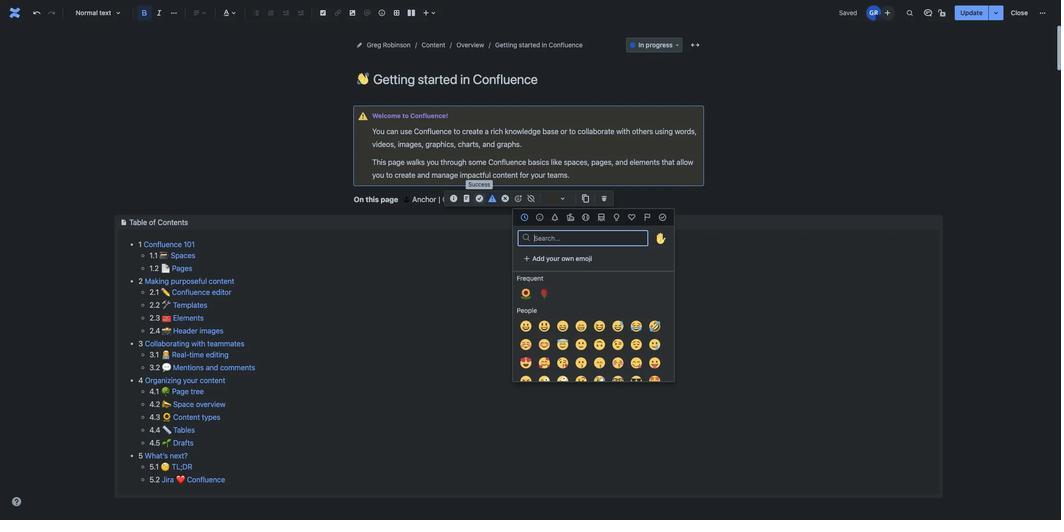 Task type: locate. For each thing, give the bounding box(es) containing it.
this
[[366, 196, 379, 204]]

5
[[138, 452, 143, 461]]

confluence right ❤️
[[187, 476, 225, 484]]

0 horizontal spatial your
[[183, 377, 198, 385]]

0 horizontal spatial create
[[395, 171, 415, 179]]

confluence 101 link
[[144, 241, 195, 249]]

1 vertical spatial create
[[395, 171, 415, 179]]

confluence inside this page walks you through some confluence basics like spaces, pages, and elements that allow you to create and manage impactful content for your teams.
[[488, 158, 526, 167]]

emoji image
[[376, 7, 387, 18]]

:wave: image
[[357, 73, 369, 85]]

:grin: image
[[576, 321, 587, 332]]

content link
[[422, 40, 445, 51]]

of
[[149, 219, 156, 227]]

add your own emoji button
[[518, 252, 598, 266]]

you down this
[[372, 171, 384, 179]]

help image
[[11, 497, 22, 508]]

flags image
[[642, 212, 653, 223]]

contents
[[158, 219, 188, 227]]

comments
[[220, 364, 255, 372]]

nature image
[[550, 212, 561, 223]]

0 vertical spatial your
[[531, 171, 545, 179]]

update button
[[955, 6, 988, 20]]

confluence up graphics,
[[414, 128, 452, 136]]

0 vertical spatial with
[[616, 128, 630, 136]]

table image
[[391, 7, 402, 18]]

content
[[493, 171, 518, 179], [209, 277, 234, 286], [200, 377, 225, 385]]

with up time
[[191, 340, 205, 348]]

1 vertical spatial content
[[173, 414, 200, 422]]

images,
[[398, 140, 424, 148]]

:kissing_smiling_eyes: image
[[594, 358, 605, 369]]

table
[[129, 219, 147, 227]]

frequent
[[517, 275, 543, 283]]

bold ⌘b image
[[139, 7, 150, 18]]

🌻 content types link
[[162, 414, 220, 422]]

📣 space overview link
[[162, 401, 226, 409]]

making
[[145, 277, 169, 286]]

create
[[462, 128, 483, 136], [395, 171, 415, 179]]

impactful
[[460, 171, 491, 179]]

next?
[[170, 452, 188, 461]]

no restrictions image
[[937, 7, 948, 18]]

you right walks
[[427, 158, 439, 167]]

1 horizontal spatial your
[[531, 171, 545, 179]]

remove image
[[599, 193, 610, 204]]

saved
[[839, 9, 857, 17]]

find and replace image
[[904, 7, 915, 18]]

table of contents
[[129, 219, 188, 227]]

1 vertical spatial with
[[191, 340, 205, 348]]

with
[[616, 128, 630, 136], [191, 340, 205, 348]]

videos,
[[372, 140, 396, 148]]

0 vertical spatial content
[[493, 171, 518, 179]]

1 horizontal spatial create
[[462, 128, 483, 136]]

0 vertical spatial content
[[422, 41, 445, 49]]

table of contents image
[[118, 217, 129, 228]]

your right add
[[546, 255, 560, 263]]

0 vertical spatial you
[[427, 158, 439, 167]]

:smiling_face_with_3_hearts: image
[[539, 358, 550, 369]]

1 vertical spatial content
[[209, 277, 234, 286]]

charts,
[[458, 140, 481, 148]]

your inside button
[[546, 255, 560, 263]]

warning image
[[487, 193, 498, 204]]

content up tables
[[173, 414, 200, 422]]

0 horizontal spatial content
[[173, 414, 200, 422]]

create inside you can use confluence to create a rich knowledge base or to collaborate with others using words, videos, images, graphics, charts, and graphs.
[[462, 128, 483, 136]]

and down a
[[482, 140, 495, 148]]

with left others
[[616, 128, 630, 136]]

layouts image
[[406, 7, 417, 18]]

types
[[202, 414, 220, 422]]

✏️ confluence editor link
[[161, 288, 231, 297]]

:smile: image
[[557, 321, 568, 332]]

🌱 drafts link
[[162, 439, 194, 448]]

info image
[[448, 193, 459, 204]]

:zany_face: image
[[557, 376, 568, 387]]

header
[[173, 327, 198, 335]]

1.1
[[150, 252, 158, 260]]

create up charts,
[[462, 128, 483, 136]]

2 horizontal spatial your
[[546, 255, 560, 263]]

create down walks
[[395, 171, 415, 179]]

:stuck_out_tongue: image
[[649, 358, 660, 369]]

content down 💬 mentions and comments link
[[200, 377, 225, 385]]

:nerd: image
[[612, 376, 623, 387]]

content up editor
[[209, 277, 234, 286]]

add your own emoji
[[532, 255, 592, 263]]

confluence down graphs.
[[488, 158, 526, 167]]

0 horizontal spatial with
[[191, 340, 205, 348]]

🧰 elements link
[[162, 314, 204, 323]]

making purposeful content link
[[145, 277, 234, 286]]

:heart_eyes: image
[[520, 358, 531, 369]]

background color image
[[557, 193, 568, 204]]

you
[[427, 158, 439, 167], [372, 171, 384, 179]]

overview
[[196, 401, 226, 409]]

Emoji name field
[[531, 232, 647, 245]]

:relaxed: image
[[520, 340, 531, 351]]

content right robinson
[[422, 41, 445, 49]]

redo ⌘⇧z image
[[46, 7, 57, 18]]

collaborating
[[145, 340, 189, 348]]

overview link
[[456, 40, 484, 51]]

4.5
[[150, 439, 160, 448]]

pages
[[172, 265, 192, 273]]

1 vertical spatial your
[[546, 255, 560, 263]]

to down this
[[386, 171, 393, 179]]

base
[[543, 128, 559, 136]]

content
[[422, 41, 445, 49], [173, 414, 200, 422]]

error image
[[500, 193, 511, 204]]

normal text
[[76, 9, 111, 17]]

travel & places image
[[596, 212, 607, 223]]

content left for
[[493, 171, 518, 179]]

in
[[542, 41, 547, 49]]

getting started in confluence link
[[495, 40, 583, 51]]

2.2
[[150, 301, 160, 310]]

0 horizontal spatial you
[[372, 171, 384, 179]]

:blush: image
[[539, 340, 550, 351]]

📸
[[162, 327, 171, 335]]

welcome to confluence!
[[372, 112, 448, 120]]

✏️
[[161, 288, 170, 297]]

purposeful
[[171, 277, 207, 286]]

and down the editing
[[206, 364, 218, 372]]

this
[[372, 158, 386, 167]]

Give this page a title text field
[[373, 72, 704, 87]]

and down walks
[[417, 171, 430, 179]]

numbered list ⌘⇧7 image
[[265, 7, 277, 18]]

outdent ⇧tab image
[[280, 7, 291, 18]]

🧐 tl;dr link
[[161, 463, 192, 472]]

:wink: image
[[612, 340, 623, 351]]

:kissing_closed_eyes: image
[[612, 358, 623, 369]]

started
[[519, 41, 540, 49]]

editor
[[212, 288, 231, 297]]

0 vertical spatial create
[[462, 128, 483, 136]]

graphics,
[[425, 140, 456, 148]]

:smiley: image
[[539, 321, 550, 332]]

and inside you can use confluence to create a rich knowledge base or to collaborate with others using words, videos, images, graphics, charts, and graphs.
[[482, 140, 495, 148]]

spaces
[[171, 252, 195, 260]]

pages,
[[591, 158, 613, 167]]

🛠️ templates link
[[162, 301, 207, 310]]

graphs.
[[497, 140, 522, 148]]

a
[[485, 128, 489, 136]]

objects image
[[611, 212, 622, 223]]

📣
[[162, 401, 171, 409]]

tl;dr
[[172, 463, 192, 472]]

drafts
[[173, 439, 194, 448]]

:sunglasses: image
[[631, 376, 642, 387]]

:star_struck: image
[[649, 376, 660, 387]]

you can use confluence to create a rich knowledge base or to collaborate with others using words, videos, images, graphics, charts, and graphs.
[[372, 128, 699, 148]]

success tooltip
[[466, 181, 493, 190]]

greg robinson image
[[867, 6, 881, 20]]

Main content area, start typing to enter text. text field
[[115, 106, 943, 521]]

to up charts,
[[454, 128, 460, 136]]

page
[[388, 158, 405, 167], [470, 196, 487, 204], [381, 196, 398, 204]]

or
[[560, 128, 567, 136]]

walks
[[406, 158, 425, 167]]

people image
[[534, 212, 545, 223]]

for
[[520, 171, 529, 179]]

🧑‍💻 real-time editing link
[[161, 351, 229, 359]]

spaces,
[[564, 158, 589, 167]]

jira
[[162, 476, 174, 484]]

:rose: image
[[539, 289, 550, 300]]

2 vertical spatial your
[[183, 377, 198, 385]]

1 horizontal spatial with
[[616, 128, 630, 136]]

content inside 1 confluence 101 1.1 🗃️ spaces 1.2 📄 pages 2 making purposeful content 2.1 ✏️ confluence editor 2.2 🛠️ templates 2.3 🧰 elements 2.4 📸 header images 3 collaborating with teammates 3.1 🧑‍💻 real-time editing 3.2 💬 mentions and comments 4 organizing your content 4.1 🌳 page tree 4.2 📣 space overview 4.3 🌻 content types 4.4 📏 tables 4.5 🌱 drafts 5 what's next? 5.1 🧐 tl;dr 5.2 jira ❤️ confluence
[[173, 414, 200, 422]]

to right or
[[569, 128, 576, 136]]

normal text button
[[67, 3, 129, 23]]

to
[[402, 112, 409, 120], [454, 128, 460, 136], [569, 128, 576, 136], [386, 171, 393, 179]]

your up tree
[[183, 377, 198, 385]]

templates
[[173, 301, 207, 310]]

your down basics
[[531, 171, 545, 179]]

with inside you can use confluence to create a rich knowledge base or to collaborate with others using words, videos, images, graphics, charts, and graphs.
[[616, 128, 630, 136]]

:kissing_heart: image
[[557, 358, 568, 369]]

🗃️ spaces link
[[160, 252, 195, 260]]

:relieved: image
[[631, 340, 642, 351]]

more formatting image
[[168, 7, 179, 18]]

this-
[[455, 196, 470, 204]]

1 horizontal spatial content
[[422, 41, 445, 49]]

using
[[655, 128, 673, 136]]

confluence image
[[7, 6, 22, 20]]



Task type: describe. For each thing, give the bounding box(es) containing it.
🧐
[[161, 463, 170, 472]]

greg
[[367, 41, 381, 49]]

editor toolbar toolbar
[[444, 191, 613, 216]]

comment icon image
[[923, 7, 934, 18]]

1
[[138, 241, 142, 249]]

:raised_hand: image
[[653, 230, 669, 247]]

indent tab image
[[295, 7, 306, 18]]

choose an emoji category tab list
[[513, 209, 674, 226]]

and inside 1 confluence 101 1.1 🗃️ spaces 1.2 📄 pages 2 making purposeful content 2.1 ✏️ confluence editor 2.2 🛠️ templates 2.3 🧰 elements 2.4 📸 header images 3 collaborating with teammates 3.1 🧑‍💻 real-time editing 3.2 💬 mentions and comments 4 organizing your content 4.1 🌳 page tree 4.2 📣 space overview 4.3 🌻 content types 4.4 📏 tables 4.5 🌱 drafts 5 what's next? 5.1 🧐 tl;dr 5.2 jira ❤️ confluence
[[206, 364, 218, 372]]

organizing your content link
[[145, 377, 225, 385]]

:stuck_out_tongue_winking_eye: image
[[539, 376, 550, 387]]

note image
[[461, 193, 472, 204]]

page inside this page walks you through some confluence basics like spaces, pages, and elements that allow you to create and manage impactful content for your teams.
[[388, 158, 405, 167]]

5.1
[[150, 463, 159, 472]]

robinson
[[383, 41, 411, 49]]

content inside this page walks you through some confluence basics like spaces, pages, and elements that allow you to create and manage impactful content for your teams.
[[493, 171, 518, 179]]

getting
[[495, 41, 517, 49]]

4
[[138, 377, 143, 385]]

teams.
[[547, 171, 569, 179]]

you
[[372, 128, 385, 136]]

and right the pages,
[[615, 158, 628, 167]]

food & drink image
[[565, 212, 576, 223]]

remove emoji image
[[525, 193, 536, 204]]

:yum: image
[[631, 358, 642, 369]]

:smiling_face_with_tear: image
[[649, 340, 660, 351]]

confluence image
[[7, 6, 22, 20]]

101
[[184, 241, 195, 249]]

confluence!
[[410, 112, 448, 120]]

welcome
[[372, 112, 401, 120]]

bullet list ⌘⇧8 image
[[251, 7, 262, 18]]

tables
[[173, 427, 195, 435]]

close
[[1011, 9, 1028, 17]]

anchor
[[412, 196, 436, 204]]

more image
[[1037, 7, 1048, 18]]

text
[[99, 9, 111, 17]]

:laughing: image
[[594, 321, 605, 332]]

some
[[468, 158, 486, 167]]

copy image
[[580, 193, 591, 204]]

editor add emoji image
[[513, 193, 524, 204]]

:joy: image
[[631, 321, 642, 332]]

greg robinson
[[367, 41, 411, 49]]

anchor | on-this-page
[[412, 196, 487, 204]]

use
[[400, 128, 412, 136]]

your inside 1 confluence 101 1.1 🗃️ spaces 1.2 📄 pages 2 making purposeful content 2.1 ✏️ confluence editor 2.2 🛠️ templates 2.3 🧰 elements 2.4 📸 header images 3 collaborating with teammates 3.1 🧑‍💻 real-time editing 3.2 💬 mentions and comments 4 organizing your content 4.1 🌳 page tree 4.2 📣 space overview 4.3 🌻 content types 4.4 📏 tables 4.5 🌱 drafts 5 what's next? 5.1 🧐 tl;dr 5.2 jira ❤️ confluence
[[183, 377, 198, 385]]

symbols image
[[626, 212, 637, 223]]

📏 tables link
[[162, 427, 195, 435]]

frequent image
[[519, 212, 530, 223]]

:grinning: image
[[520, 321, 531, 332]]

panel warning image
[[358, 111, 369, 122]]

knowledge
[[505, 128, 541, 136]]

rich
[[491, 128, 503, 136]]

what's next? link
[[145, 452, 188, 461]]

4.4
[[150, 427, 160, 435]]

1 confluence 101 1.1 🗃️ spaces 1.2 📄 pages 2 making purposeful content 2.1 ✏️ confluence editor 2.2 🛠️ templates 2.3 🧰 elements 2.4 📸 header images 3 collaborating with teammates 3.1 🧑‍💻 real-time editing 3.2 💬 mentions and comments 4 organizing your content 4.1 🌳 page tree 4.2 📣 space overview 4.3 🌻 content types 4.4 📏 tables 4.5 🌱 drafts 5 what's next? 5.1 🧐 tl;dr 5.2 jira ❤️ confluence
[[138, 241, 255, 484]]

to inside this page walks you through some confluence basics like spaces, pages, and elements that allow you to create and manage impactful content for your teams.
[[386, 171, 393, 179]]

:sunflower: image
[[520, 289, 531, 300]]

1 horizontal spatial you
[[427, 158, 439, 167]]

:raised_hand: image
[[656, 233, 667, 244]]

❤️
[[176, 476, 185, 484]]

undo ⌘z image
[[31, 7, 42, 18]]

4.3
[[150, 414, 160, 422]]

page
[[172, 388, 189, 396]]

💬
[[162, 364, 171, 372]]

with inside 1 confluence 101 1.1 🗃️ spaces 1.2 📄 pages 2 making purposeful content 2.1 ✏️ confluence editor 2.2 🛠️ templates 2.3 🧰 elements 2.4 📸 header images 3 collaborating with teammates 3.1 🧑‍💻 real-time editing 3.2 💬 mentions and comments 4 organizing your content 4.1 🌳 page tree 4.2 📣 space overview 4.3 🌻 content types 4.4 📏 tables 4.5 🌱 drafts 5 what's next? 5.1 🧐 tl;dr 5.2 jira ❤️ confluence
[[191, 340, 205, 348]]

confluence right "in"
[[549, 41, 583, 49]]

💬 mentions and comments link
[[162, 364, 255, 372]]

own
[[561, 255, 574, 263]]

:slight_smile: image
[[576, 340, 587, 351]]

popup element
[[513, 209, 675, 521]]

anchor image
[[401, 194, 412, 205]]

like
[[551, 158, 562, 167]]

tree
[[191, 388, 204, 396]]

close button
[[1005, 6, 1033, 20]]

success
[[468, 181, 490, 188]]

:kissing: image
[[576, 358, 587, 369]]

add image, video, or file image
[[347, 7, 358, 18]]

emojis actions and list panel tab panel
[[513, 226, 674, 521]]

2
[[138, 277, 143, 286]]

your inside this page walks you through some confluence basics like spaces, pages, and elements that allow you to create and manage impactful content for your teams.
[[531, 171, 545, 179]]

overview
[[456, 41, 484, 49]]

real-
[[172, 351, 189, 359]]

🌳 page tree link
[[161, 388, 204, 396]]

2.4
[[150, 327, 160, 335]]

on-
[[442, 196, 455, 204]]

editing
[[206, 351, 229, 359]]

🗃️
[[160, 252, 169, 260]]

:wave: image
[[357, 73, 369, 85]]

🧑‍💻
[[161, 351, 170, 359]]

make page full-width image
[[690, 40, 701, 51]]

2 vertical spatial content
[[200, 377, 225, 385]]

action item image
[[317, 7, 329, 18]]

:sweat_smile: image
[[612, 321, 623, 332]]

adjust update settings image
[[990, 7, 1002, 18]]

time
[[189, 351, 204, 359]]

2.1
[[150, 288, 159, 297]]

words,
[[675, 128, 697, 136]]

confluence inside you can use confluence to create a rich knowledge base or to collaborate with others using words, videos, images, graphics, charts, and graphs.
[[414, 128, 452, 136]]

emoji
[[576, 255, 592, 263]]

teammates
[[207, 340, 244, 348]]

confluence down making purposeful content link
[[172, 288, 210, 297]]

:innocent: image
[[557, 340, 568, 351]]

3
[[138, 340, 143, 348]]

organizing
[[145, 377, 181, 385]]

3.2
[[150, 364, 160, 372]]

1 vertical spatial you
[[372, 171, 384, 179]]

invite to edit image
[[882, 7, 893, 18]]

3.1
[[150, 351, 159, 359]]

through
[[441, 158, 466, 167]]

🧰
[[162, 314, 171, 323]]

emoji picker dialog
[[513, 209, 675, 521]]

:face_with_monocle: image
[[594, 376, 605, 387]]

add
[[532, 255, 545, 263]]

italic ⌘i image
[[154, 7, 165, 18]]

move this page image
[[356, 41, 363, 49]]

success image
[[474, 193, 485, 204]]

:face_with_raised_eyebrow: image
[[576, 376, 587, 387]]

basics
[[528, 158, 549, 167]]

can
[[386, 128, 398, 136]]

images
[[200, 327, 223, 335]]

space
[[173, 401, 194, 409]]

productivity image
[[657, 212, 668, 223]]

🌻
[[162, 414, 171, 422]]

:rofl: image
[[649, 321, 660, 332]]

activity image
[[580, 212, 591, 223]]

elements
[[173, 314, 204, 323]]

people
[[517, 307, 537, 315]]

link image
[[332, 7, 343, 18]]

🌳
[[161, 388, 170, 396]]

create inside this page walks you through some confluence basics like spaces, pages, and elements that allow you to create and manage impactful content for your teams.
[[395, 171, 415, 179]]

:stuck_out_tongue_closed_eyes: image
[[520, 376, 531, 387]]

:upside_down: image
[[594, 340, 605, 351]]

mention image
[[362, 7, 373, 18]]

confluence up 🗃️
[[144, 241, 182, 249]]

getting started in confluence
[[495, 41, 583, 49]]

to up use
[[402, 112, 409, 120]]



Task type: vqa. For each thing, say whether or not it's contained in the screenshot.


